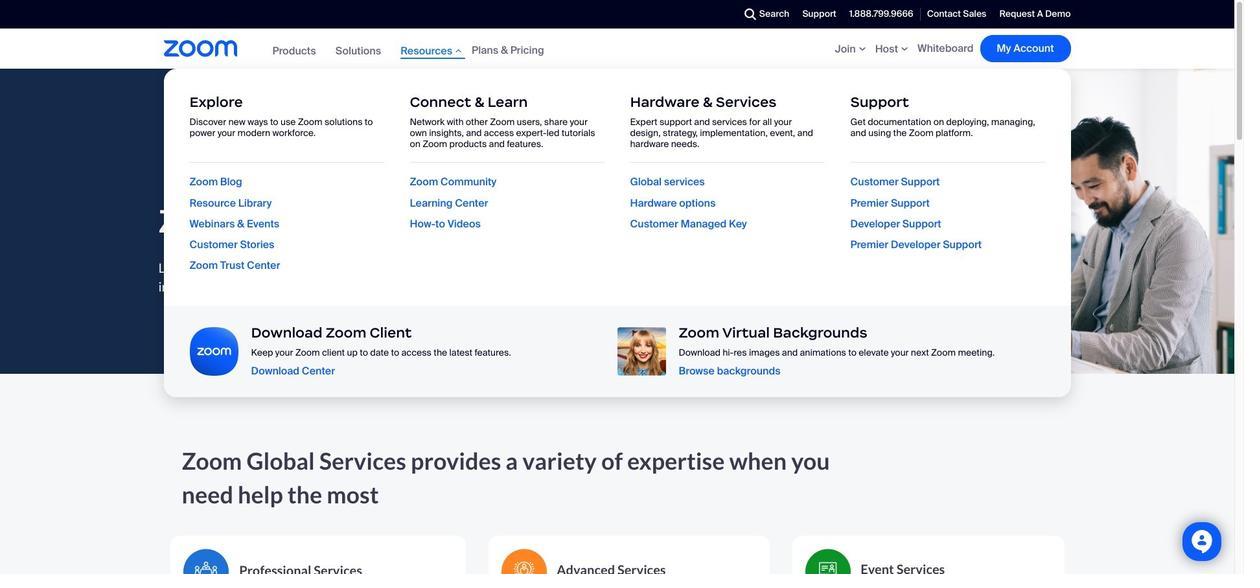 Task type: describe. For each thing, give the bounding box(es) containing it.
search image
[[744, 8, 756, 20]]

download center image
[[190, 327, 238, 376]]

search image
[[744, 8, 756, 20]]



Task type: vqa. For each thing, say whether or not it's contained in the screenshot.
middle community
no



Task type: locate. For each thing, give the bounding box(es) containing it.
zoom virtual backgrounds image
[[617, 327, 666, 376]]

zoom logo image
[[164, 40, 237, 57]]

None search field
[[697, 4, 741, 25]]



